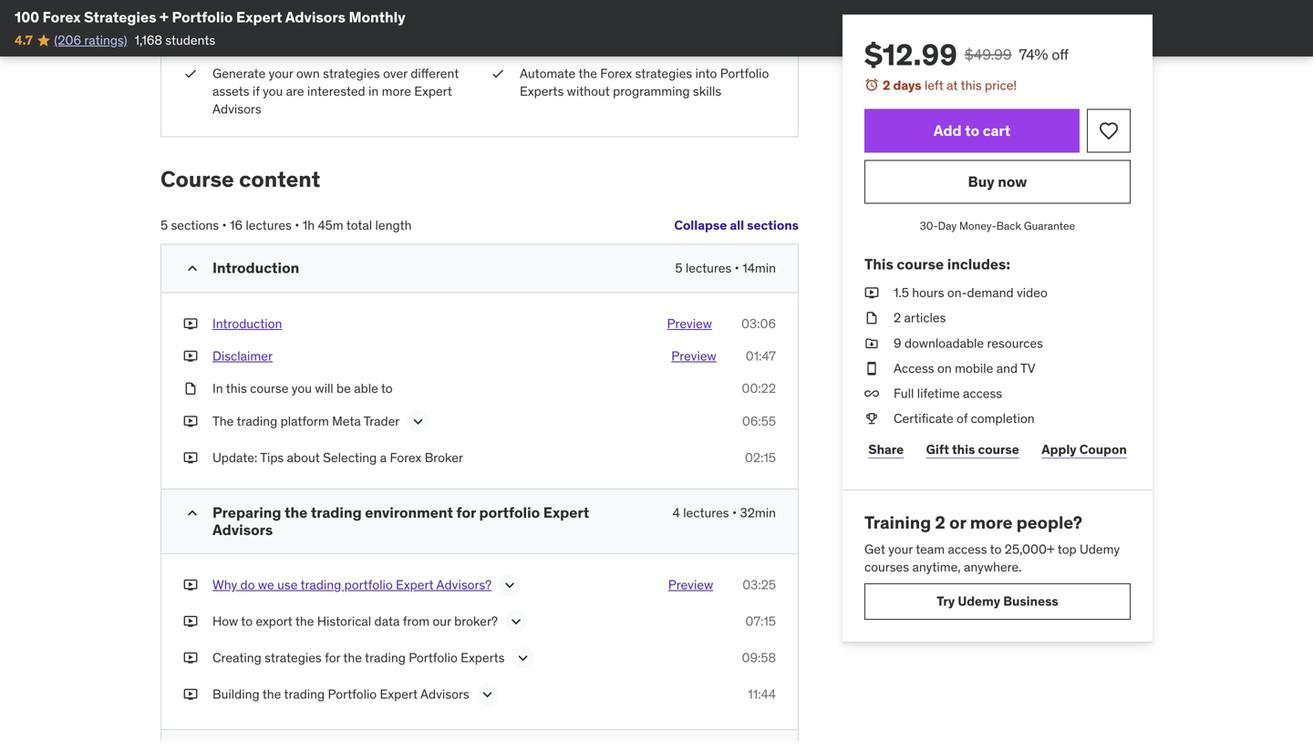 Task type: locate. For each thing, give the bounding box(es) containing it.
2 small image from the top
[[183, 504, 202, 522]]

tips
[[260, 449, 284, 466]]

2 sections from the left
[[171, 217, 219, 234]]

udemy right try
[[958, 594, 1001, 610]]

1 horizontal spatial in
[[413, 4, 423, 21]]

2 articles
[[894, 310, 946, 326]]

anytime,
[[912, 559, 961, 576]]

includes:
[[947, 255, 1011, 274]]

xsmall image
[[183, 4, 198, 22], [183, 65, 198, 83], [865, 284, 879, 302], [865, 309, 879, 327], [183, 577, 198, 595], [183, 613, 198, 631], [183, 650, 198, 667]]

programming
[[613, 83, 690, 99]]

forex up the live at left top
[[599, 4, 631, 21]]

anywhere.
[[964, 559, 1022, 576]]

buy
[[968, 172, 995, 191]]

strategies inside generate your own strategies over different assets if you are interested in more expert advisors
[[323, 65, 380, 82]]

0 vertical spatial access
[[963, 385, 1002, 402]]

4 lectures • 32min
[[673, 505, 776, 521]]

export
[[256, 614, 293, 630]]

1 horizontal spatial real
[[547, 40, 569, 56]]

a left the live at left top
[[571, 22, 577, 38]]

introduction down 16
[[213, 259, 299, 277]]

strategies for over
[[323, 65, 380, 82]]

access down or on the right bottom of page
[[948, 541, 987, 558]]

1 horizontal spatial on
[[938, 360, 952, 377]]

will inside test the provided portfolio experts in virtual/demo account so you will not risk any real money
[[377, 22, 396, 38]]

experts down broker?
[[461, 650, 505, 666]]

show lecture description image right 'trader'
[[409, 412, 427, 431]]

forex up (206
[[43, 8, 81, 26]]

1 vertical spatial udemy
[[958, 594, 1001, 610]]

2 days left at this price!
[[883, 77, 1017, 93]]

the inside test the provided portfolio experts in virtual/demo account so you will not risk any real money
[[239, 4, 258, 21]]

• left 32min
[[732, 505, 737, 521]]

show lecture description image up show lecture description icon
[[507, 613, 525, 631]]

provided
[[261, 4, 311, 21]]

portfolio
[[479, 503, 540, 522], [344, 577, 393, 594]]

0 vertical spatial a
[[571, 22, 577, 38]]

xsmall image left why
[[183, 577, 198, 595]]

1 horizontal spatial strategies
[[323, 65, 380, 82]]

training 2 or more people? get your team access to 25,000+ top udemy courses anytime, anywhere.
[[865, 512, 1120, 576]]

for right environment
[[456, 503, 476, 522]]

real up 'generate'
[[213, 40, 234, 56]]

lectures right 4
[[683, 505, 729, 521]]

forex up without
[[600, 65, 632, 82]]

1 vertical spatial and
[[997, 360, 1018, 377]]

1 vertical spatial portfolio
[[344, 577, 393, 594]]

experts for automate the forex strategies into portfolio experts without programming skills
[[520, 83, 564, 99]]

4
[[673, 505, 680, 521]]

2 vertical spatial this
[[952, 441, 975, 458]]

add to cart button
[[865, 109, 1080, 153]]

0 vertical spatial introduction
[[213, 259, 299, 277]]

0 horizontal spatial experts
[[366, 4, 410, 21]]

course up hours
[[897, 255, 944, 274]]

2 introduction from the top
[[213, 316, 282, 332]]

0 horizontal spatial for
[[325, 650, 340, 666]]

5 for 5 sections • 16 lectures • 1h 45m total length
[[161, 217, 168, 234]]

portfolio for for
[[479, 503, 540, 522]]

your inside generate your own strategies over different assets if you are interested in more expert advisors
[[269, 65, 293, 82]]

this right at
[[961, 77, 982, 93]]

add to cart
[[934, 121, 1011, 140]]

lectures for preparing the trading environment for portfolio expert advisors
[[683, 505, 729, 521]]

in
[[413, 4, 423, 21], [368, 83, 379, 99]]

skills
[[693, 83, 722, 99]]

your inside training 2 or more people? get your team access to 25,000+ top udemy courses anytime, anywhere.
[[889, 541, 913, 558]]

1 sections from the left
[[747, 217, 799, 234]]

the right export
[[295, 614, 314, 630]]

0 vertical spatial more
[[382, 83, 411, 99]]

2 horizontal spatial experts
[[520, 83, 564, 99]]

real inside decide which forex robots you want to trade on a live account after the tests, and gain real profits.
[[547, 40, 569, 56]]

trader
[[364, 413, 400, 429]]

udemy inside training 2 or more people? get your team access to 25,000+ top udemy courses anytime, anywhere.
[[1080, 541, 1120, 558]]

business
[[1003, 594, 1059, 610]]

this for in this course you will be able to
[[226, 380, 247, 397]]

0 vertical spatial 2
[[883, 77, 891, 93]]

you left 'want' on the top right
[[678, 4, 698, 21]]

small image down course
[[183, 259, 202, 278]]

people?
[[1017, 512, 1083, 534]]

2 right alarm icon
[[883, 77, 891, 93]]

0 horizontal spatial your
[[269, 65, 293, 82]]

advisors down assets at the top
[[213, 101, 261, 117]]

course down disclaimer button
[[250, 380, 289, 397]]

creating
[[213, 650, 262, 666]]

your up are in the left of the page
[[269, 65, 293, 82]]

2 real from the left
[[547, 40, 569, 56]]

1 account from the left
[[289, 22, 335, 38]]

account
[[289, 22, 335, 38], [603, 22, 648, 38]]

the
[[213, 413, 234, 429]]

will left not
[[377, 22, 396, 38]]

portfolio inside preparing the trading environment for portfolio expert advisors
[[479, 503, 540, 522]]

try udemy business
[[937, 594, 1059, 610]]

2 vertical spatial 2
[[935, 512, 946, 534]]

training
[[865, 512, 931, 534]]

1 vertical spatial 2
[[894, 310, 901, 326]]

the up without
[[579, 65, 597, 82]]

update: tips about selecting a forex broker
[[213, 449, 463, 466]]

course
[[161, 166, 234, 193]]

trading inside button
[[301, 577, 341, 594]]

downloadable
[[905, 335, 984, 351]]

on right trade
[[553, 22, 567, 38]]

0 vertical spatial 5
[[161, 217, 168, 234]]

1 vertical spatial a
[[380, 449, 387, 466]]

lectures down collapse
[[686, 260, 732, 276]]

account down 'provided'
[[289, 22, 335, 38]]

4.7
[[15, 32, 33, 48]]

0 horizontal spatial more
[[382, 83, 411, 99]]

portfolio inside automate the forex strategies into portfolio experts without programming skills
[[720, 65, 769, 82]]

you
[[678, 4, 698, 21], [354, 22, 374, 38], [263, 83, 283, 99], [292, 380, 312, 397]]

live
[[580, 22, 600, 38]]

experts for creating strategies for the trading portfolio experts
[[461, 650, 505, 666]]

xsmall image down students
[[183, 65, 198, 83]]

1 horizontal spatial course
[[897, 255, 944, 274]]

expert inside button
[[396, 577, 434, 594]]

course
[[897, 255, 944, 274], [250, 380, 289, 397], [978, 441, 1019, 458]]

you up platform
[[292, 380, 312, 397]]

1 real from the left
[[213, 40, 234, 56]]

for up building the trading portfolio expert advisors
[[325, 650, 340, 666]]

on down downloadable
[[938, 360, 952, 377]]

advisors inside generate your own strategies over different assets if you are interested in more expert advisors
[[213, 101, 261, 117]]

udemy right top
[[1080, 541, 1120, 558]]

03:06
[[741, 316, 776, 332]]

xsmall image left creating
[[183, 650, 198, 667]]

1 horizontal spatial 5
[[675, 260, 683, 276]]

the inside preparing the trading environment for portfolio expert advisors
[[285, 503, 308, 522]]

0 vertical spatial and
[[737, 22, 759, 38]]

and inside decide which forex robots you want to trade on a live account after the tests, and gain real profits.
[[737, 22, 759, 38]]

2 vertical spatial lectures
[[683, 505, 729, 521]]

2 vertical spatial experts
[[461, 650, 505, 666]]

on-
[[948, 285, 967, 301]]

0 horizontal spatial portfolio
[[344, 577, 393, 594]]

forex inside decide which forex robots you want to trade on a live account after the tests, and gain real profits.
[[599, 4, 631, 21]]

top
[[1058, 541, 1077, 558]]

0 vertical spatial udemy
[[1080, 541, 1120, 558]]

why do we use trading portfolio expert advisors? button
[[213, 577, 492, 599]]

you right 'so'
[[354, 22, 374, 38]]

1 horizontal spatial more
[[970, 512, 1013, 534]]

do
[[240, 577, 255, 594]]

2 horizontal spatial strategies
[[635, 65, 692, 82]]

in up not
[[413, 4, 423, 21]]

advisors?
[[436, 577, 492, 594]]

advisors down the our
[[420, 687, 469, 703]]

strategies inside automate the forex strategies into portfolio experts without programming skills
[[635, 65, 692, 82]]

articles
[[904, 310, 946, 326]]

you right if
[[263, 83, 283, 99]]

in right the interested on the left of the page
[[368, 83, 379, 99]]

portfolio up advisors?
[[479, 503, 540, 522]]

1 vertical spatial your
[[889, 541, 913, 558]]

0 horizontal spatial on
[[553, 22, 567, 38]]

strategies up the interested on the left of the page
[[323, 65, 380, 82]]

a inside decide which forex robots you want to trade on a live account after the tests, and gain real profits.
[[571, 22, 577, 38]]

to inside button
[[965, 121, 980, 140]]

on inside decide which forex robots you want to trade on a live account after the tests, and gain real profits.
[[553, 22, 567, 38]]

to
[[732, 4, 744, 21], [965, 121, 980, 140], [381, 380, 393, 397], [990, 541, 1002, 558], [241, 614, 253, 630]]

forex inside automate the forex strategies into portfolio experts without programming skills
[[600, 65, 632, 82]]

1 horizontal spatial for
[[456, 503, 476, 522]]

alarm image
[[865, 78, 879, 92]]

introduction
[[213, 259, 299, 277], [213, 316, 282, 332]]

preview for 03:06
[[667, 316, 712, 332]]

1 vertical spatial experts
[[520, 83, 564, 99]]

1 horizontal spatial portfolio
[[479, 503, 540, 522]]

0 horizontal spatial and
[[737, 22, 759, 38]]

0 vertical spatial will
[[377, 22, 396, 38]]

our
[[433, 614, 451, 630]]

1 horizontal spatial account
[[603, 22, 648, 38]]

1 vertical spatial preview
[[672, 348, 717, 364]]

portfolio right into on the right of the page
[[720, 65, 769, 82]]

xsmall image left 1.5
[[865, 284, 879, 302]]

strategies up programming
[[635, 65, 692, 82]]

expert inside preparing the trading environment for portfolio expert advisors
[[543, 503, 589, 522]]

0 vertical spatial lectures
[[246, 217, 292, 234]]

strategies down export
[[265, 650, 322, 666]]

this
[[961, 77, 982, 93], [226, 380, 247, 397], [952, 441, 975, 458]]

are
[[286, 83, 304, 99]]

1 small image from the top
[[183, 259, 202, 278]]

0 horizontal spatial udemy
[[958, 594, 1001, 610]]

(206
[[54, 32, 81, 48]]

xsmall image up share
[[865, 410, 879, 428]]

2 account from the left
[[603, 22, 648, 38]]

and
[[737, 22, 759, 38], [997, 360, 1018, 377]]

0 horizontal spatial 2
[[883, 77, 891, 93]]

account down robots
[[603, 22, 648, 38]]

2 horizontal spatial 2
[[935, 512, 946, 534]]

• left 14min
[[735, 260, 740, 276]]

1 vertical spatial lectures
[[686, 260, 732, 276]]

0 vertical spatial experts
[[366, 4, 410, 21]]

xsmall image left disclaimer button
[[183, 348, 198, 365]]

more
[[382, 83, 411, 99], [970, 512, 1013, 534]]

to up anywhere.
[[990, 541, 1002, 558]]

portfolio for trading
[[344, 577, 393, 594]]

1 vertical spatial small image
[[183, 504, 202, 522]]

1 vertical spatial access
[[948, 541, 987, 558]]

2 vertical spatial course
[[978, 441, 1019, 458]]

price!
[[985, 77, 1017, 93]]

advisors
[[285, 8, 346, 26], [213, 101, 261, 117], [213, 521, 273, 540], [420, 687, 469, 703]]

show lecture description image
[[409, 412, 427, 431], [501, 577, 519, 595], [507, 613, 525, 631], [479, 686, 497, 704]]

1 horizontal spatial 2
[[894, 310, 901, 326]]

try udemy business link
[[865, 584, 1131, 620]]

the right preparing
[[285, 503, 308, 522]]

2 for 2 articles
[[894, 310, 901, 326]]

1 horizontal spatial will
[[377, 22, 396, 38]]

account inside test the provided portfolio experts in virtual/demo account so you will not risk any real money
[[289, 22, 335, 38]]

introduction up disclaimer
[[213, 316, 282, 332]]

the up the virtual/demo
[[239, 4, 258, 21]]

portfolio up students
[[172, 8, 233, 26]]

1 vertical spatial course
[[250, 380, 289, 397]]

back
[[997, 219, 1021, 233]]

a right the selecting
[[380, 449, 387, 466]]

0 vertical spatial small image
[[183, 259, 202, 278]]

access
[[894, 360, 935, 377]]

try
[[937, 594, 955, 610]]

portfolio inside button
[[344, 577, 393, 594]]

lectures right 16
[[246, 217, 292, 234]]

preview left 01:47
[[672, 348, 717, 364]]

0 vertical spatial for
[[456, 503, 476, 522]]

trading down creating strategies for the trading portfolio experts
[[284, 687, 325, 703]]

preparing the trading environment for portfolio expert advisors
[[213, 503, 589, 540]]

2 for 2 days left at this price!
[[883, 77, 891, 93]]

0 horizontal spatial account
[[289, 22, 335, 38]]

real right gain
[[547, 40, 569, 56]]

portfolio up "how to export the historical data from our broker?"
[[344, 577, 393, 594]]

0 vertical spatial portfolio
[[479, 503, 540, 522]]

1 vertical spatial this
[[226, 380, 247, 397]]

14min
[[743, 260, 776, 276]]

share
[[869, 441, 904, 458]]

add
[[934, 121, 962, 140]]

more inside training 2 or more people? get your team access to 25,000+ top udemy courses anytime, anywhere.
[[970, 512, 1013, 534]]

access down mobile
[[963, 385, 1002, 402]]

virtual/demo
[[213, 22, 286, 38]]

1 vertical spatial in
[[368, 83, 379, 99]]

0 horizontal spatial course
[[250, 380, 289, 397]]

1 vertical spatial introduction
[[213, 316, 282, 332]]

preview down the 5 lectures • 14min
[[667, 316, 712, 332]]

experts up not
[[366, 4, 410, 21]]

your up courses
[[889, 541, 913, 558]]

2 left or on the right bottom of page
[[935, 512, 946, 534]]

• left 16
[[222, 217, 227, 234]]

more down over
[[382, 83, 411, 99]]

get
[[865, 541, 885, 558]]

your
[[269, 65, 293, 82], [889, 541, 913, 558]]

to right 'want' on the top right
[[732, 4, 744, 21]]

from
[[403, 614, 430, 630]]

1 horizontal spatial sections
[[747, 217, 799, 234]]

1 horizontal spatial your
[[889, 541, 913, 558]]

experts inside test the provided portfolio experts in virtual/demo account so you will not risk any real money
[[366, 4, 410, 21]]

2 horizontal spatial course
[[978, 441, 1019, 458]]

able
[[354, 380, 378, 397]]

students
[[165, 32, 215, 48]]

the right after
[[681, 22, 700, 38]]

5 sections • 16 lectures • 1h 45m total length
[[161, 217, 412, 234]]

2 up 9
[[894, 310, 901, 326]]

1 vertical spatial for
[[325, 650, 340, 666]]

1 vertical spatial 5
[[675, 260, 683, 276]]

small image for introduction
[[183, 259, 202, 278]]

coupon
[[1080, 441, 1127, 458]]

show lecture description image
[[514, 650, 532, 668]]

1 horizontal spatial a
[[571, 22, 577, 38]]

decide which forex robots you want to trade on a live account after the tests, and gain real profits.
[[520, 4, 759, 56]]

0 horizontal spatial sections
[[171, 217, 219, 234]]

strategies
[[84, 8, 156, 26]]

demand
[[967, 285, 1014, 301]]

0 vertical spatial your
[[269, 65, 293, 82]]

access
[[963, 385, 1002, 402], [948, 541, 987, 558]]

xsmall image left in
[[183, 380, 198, 398]]

0 horizontal spatial will
[[315, 380, 334, 397]]

show lecture description image for the trading platform meta trader
[[409, 412, 427, 431]]

32min
[[740, 505, 776, 521]]

this for gift this course
[[952, 441, 975, 458]]

wishlist image
[[1098, 120, 1120, 142]]

sections right all
[[747, 217, 799, 234]]

+
[[160, 8, 169, 26]]

03:25
[[743, 577, 776, 594]]

small image left preparing
[[183, 504, 202, 522]]

2
[[883, 77, 891, 93], [894, 310, 901, 326], [935, 512, 946, 534]]

and left tv
[[997, 360, 1018, 377]]

building
[[213, 687, 260, 703]]

if
[[253, 83, 260, 99]]

portfolio up 'so'
[[314, 4, 363, 21]]

show lecture description image down broker?
[[479, 686, 497, 704]]

1 horizontal spatial udemy
[[1080, 541, 1120, 558]]

xsmall image left 'building'
[[183, 686, 198, 704]]

1.5 hours on-demand video
[[894, 285, 1048, 301]]

0 vertical spatial on
[[553, 22, 567, 38]]

$12.99
[[865, 36, 958, 73]]

trading down update: tips about selecting a forex broker
[[311, 503, 362, 522]]

more inside generate your own strategies over different assets if you are interested in more expert advisors
[[382, 83, 411, 99]]

broker?
[[454, 614, 498, 630]]

xsmall image right +
[[183, 4, 198, 22]]

trading inside preparing the trading environment for portfolio expert advisors
[[311, 503, 362, 522]]

preview left 03:25
[[668, 577, 713, 594]]

0 vertical spatial preview
[[667, 316, 712, 332]]

1 vertical spatial on
[[938, 360, 952, 377]]

small image
[[183, 259, 202, 278], [183, 504, 202, 522]]

0 vertical spatial in
[[413, 4, 423, 21]]

0 horizontal spatial real
[[213, 40, 234, 56]]

will left be
[[315, 380, 334, 397]]

xsmall image left 9
[[865, 335, 879, 352]]

0 horizontal spatial 5
[[161, 217, 168, 234]]

experts inside automate the forex strategies into portfolio experts without programming skills
[[520, 83, 564, 99]]

1 vertical spatial more
[[970, 512, 1013, 534]]

use
[[277, 577, 298, 594]]

preview for 01:47
[[672, 348, 717, 364]]

0 horizontal spatial in
[[368, 83, 379, 99]]

account inside decide which forex robots you want to trade on a live account after the tests, and gain real profits.
[[603, 22, 648, 38]]

0 vertical spatial course
[[897, 255, 944, 274]]

1 horizontal spatial experts
[[461, 650, 505, 666]]

to inside training 2 or more people? get your team access to 25,000+ top udemy courses anytime, anywhere.
[[990, 541, 1002, 558]]

xsmall image
[[491, 65, 505, 83], [183, 315, 198, 333], [865, 335, 879, 352], [183, 348, 198, 365], [865, 360, 879, 378], [183, 380, 198, 398], [865, 385, 879, 403], [865, 410, 879, 428], [183, 412, 198, 430], [183, 449, 198, 467], [183, 686, 198, 704]]



Task type: describe. For each thing, give the bounding box(es) containing it.
we
[[258, 577, 274, 594]]

hours
[[912, 285, 944, 301]]

02:15
[[745, 449, 776, 466]]

1 horizontal spatial and
[[997, 360, 1018, 377]]

small image for preparing the trading environment for portfolio expert advisors
[[183, 504, 202, 522]]

1 introduction from the top
[[213, 259, 299, 277]]

to inside decide which forex robots you want to trade on a live account after the tests, and gain real profits.
[[732, 4, 744, 21]]

about
[[287, 449, 320, 466]]

00:22
[[742, 380, 776, 397]]

buy now button
[[865, 160, 1131, 204]]

now
[[998, 172, 1027, 191]]

xsmall image left full
[[865, 385, 879, 403]]

how to export the historical data from our broker?
[[213, 614, 498, 630]]

in inside generate your own strategies over different assets if you are interested in more expert advisors
[[368, 83, 379, 99]]

course for in this course you will be able to
[[250, 380, 289, 397]]

content
[[239, 166, 320, 193]]

profits.
[[572, 40, 612, 56]]

the right 'building'
[[262, 687, 281, 703]]

$12.99 $49.99 74% off
[[865, 36, 1069, 73]]

show lecture description image for how to export the historical data from our broker?
[[507, 613, 525, 631]]

course content
[[161, 166, 320, 193]]

portfolio down the our
[[409, 650, 458, 666]]

1,168 students
[[135, 32, 215, 48]]

show lecture description image right advisors?
[[501, 577, 519, 595]]

want
[[702, 4, 729, 21]]

0 vertical spatial this
[[961, 77, 982, 93]]

9
[[894, 335, 902, 351]]

preparing
[[213, 503, 281, 522]]

25,000+
[[1005, 541, 1055, 558]]

portfolio down creating strategies for the trading portfolio experts
[[328, 687, 377, 703]]

01:47
[[746, 348, 776, 364]]

2 vertical spatial preview
[[668, 577, 713, 594]]

strategies for into
[[635, 65, 692, 82]]

real inside test the provided portfolio experts in virtual/demo account so you will not risk any real money
[[213, 40, 234, 56]]

the inside automate the forex strategies into portfolio experts without programming skills
[[579, 65, 597, 82]]

access inside training 2 or more people? get your team access to 25,000+ top udemy courses anytime, anywhere.
[[948, 541, 987, 558]]

portfolio inside test the provided portfolio experts in virtual/demo account so you will not risk any real money
[[314, 4, 363, 21]]

30-
[[920, 219, 938, 233]]

trade
[[520, 22, 550, 38]]

money
[[237, 40, 275, 56]]

you inside generate your own strategies over different assets if you are interested in more expert advisors
[[263, 83, 283, 99]]

gift this course link
[[922, 432, 1023, 468]]

for inside preparing the trading environment for portfolio expert advisors
[[456, 503, 476, 522]]

sections inside dropdown button
[[747, 217, 799, 234]]

after
[[652, 22, 678, 38]]

days
[[893, 77, 922, 93]]

course for gift this course
[[978, 441, 1019, 458]]

the inside decide which forex robots you want to trade on a live account after the tests, and gain real profits.
[[681, 22, 700, 38]]

at
[[947, 77, 958, 93]]

be
[[337, 380, 351, 397]]

xsmall image left access
[[865, 360, 879, 378]]

tests,
[[703, 22, 734, 38]]

• for 5 sections • 16 lectures • 1h 45m total length
[[222, 217, 227, 234]]

• left 1h 45m
[[295, 217, 300, 234]]

to right how
[[241, 614, 253, 630]]

1.5
[[894, 285, 909, 301]]

xsmall image left update:
[[183, 449, 198, 467]]

1 vertical spatial will
[[315, 380, 334, 397]]

advisors up own
[[285, 8, 346, 26]]

• for 4 lectures • 32min
[[732, 505, 737, 521]]

06:55
[[742, 413, 776, 429]]

broker
[[425, 449, 463, 466]]

gain
[[520, 40, 544, 56]]

platform
[[281, 413, 329, 429]]

0 horizontal spatial a
[[380, 449, 387, 466]]

how
[[213, 614, 238, 630]]

100 forex strategies + portfolio expert advisors monthly
[[15, 8, 406, 26]]

5 for 5 lectures • 14min
[[675, 260, 683, 276]]

decide
[[520, 4, 560, 21]]

0 horizontal spatial strategies
[[265, 650, 322, 666]]

show lecture description image for building the trading portfolio expert advisors
[[479, 686, 497, 704]]

different
[[411, 65, 459, 82]]

mobile
[[955, 360, 994, 377]]

this
[[865, 255, 894, 274]]

in inside test the provided portfolio experts in virtual/demo account so you will not risk any real money
[[413, 4, 423, 21]]

team
[[916, 541, 945, 558]]

not
[[399, 22, 418, 38]]

lifetime
[[917, 385, 960, 402]]

environment
[[365, 503, 453, 522]]

all
[[730, 217, 744, 234]]

or
[[950, 512, 966, 534]]

of
[[957, 410, 968, 427]]

data
[[374, 614, 400, 630]]

trading right the
[[237, 413, 277, 429]]

completion
[[971, 410, 1035, 427]]

xsmall image left how
[[183, 613, 198, 631]]

which
[[563, 4, 596, 21]]

the down "how to export the historical data from our broker?"
[[343, 650, 362, 666]]

any
[[445, 22, 465, 38]]

without
[[567, 83, 610, 99]]

video
[[1017, 285, 1048, 301]]

meta
[[332, 413, 361, 429]]

you inside decide which forex robots you want to trade on a live account after the tests, and gain real profits.
[[678, 4, 698, 21]]

5 lectures • 14min
[[675, 260, 776, 276]]

why do we use trading portfolio expert advisors?
[[213, 577, 492, 594]]

xsmall image left 2 articles
[[865, 309, 879, 327]]

expert inside generate your own strategies over different assets if you are interested in more expert advisors
[[414, 83, 452, 99]]

own
[[296, 65, 320, 82]]

update:
[[213, 449, 257, 466]]

100
[[15, 8, 39, 26]]

16
[[230, 217, 243, 234]]

lectures for introduction
[[686, 260, 732, 276]]

collapse all sections
[[674, 217, 799, 234]]

xsmall image left automate
[[491, 65, 505, 83]]

gift
[[926, 441, 949, 458]]

into
[[695, 65, 717, 82]]

selecting
[[323, 449, 377, 466]]

to right the 'able'
[[381, 380, 393, 397]]

trading down the 'data'
[[365, 650, 406, 666]]

resources
[[987, 335, 1043, 351]]

you inside test the provided portfolio experts in virtual/demo account so you will not risk any real money
[[354, 22, 374, 38]]

forex left the broker
[[390, 449, 422, 466]]

left
[[925, 77, 944, 93]]

• for 5 lectures • 14min
[[735, 260, 740, 276]]

apply coupon button
[[1038, 432, 1131, 468]]

07:15
[[745, 614, 776, 630]]

certificate of completion
[[894, 410, 1035, 427]]

30-day money-back guarantee
[[920, 219, 1076, 233]]

tv
[[1021, 360, 1036, 377]]

xsmall image left the
[[183, 412, 198, 430]]

advisors inside preparing the trading environment for portfolio expert advisors
[[213, 521, 273, 540]]

xsmall image left introduction 'button'
[[183, 315, 198, 333]]

monthly
[[349, 8, 406, 26]]

building the trading portfolio expert advisors
[[213, 687, 469, 703]]

risk
[[421, 22, 442, 38]]

length
[[375, 217, 412, 234]]

2 inside training 2 or more people? get your team access to 25,000+ top udemy courses anytime, anywhere.
[[935, 512, 946, 534]]

$49.99
[[965, 45, 1012, 64]]

guarantee
[[1024, 219, 1076, 233]]

automate the forex strategies into portfolio experts without programming skills
[[520, 65, 769, 99]]



Task type: vqa. For each thing, say whether or not it's contained in the screenshot.
(206
yes



